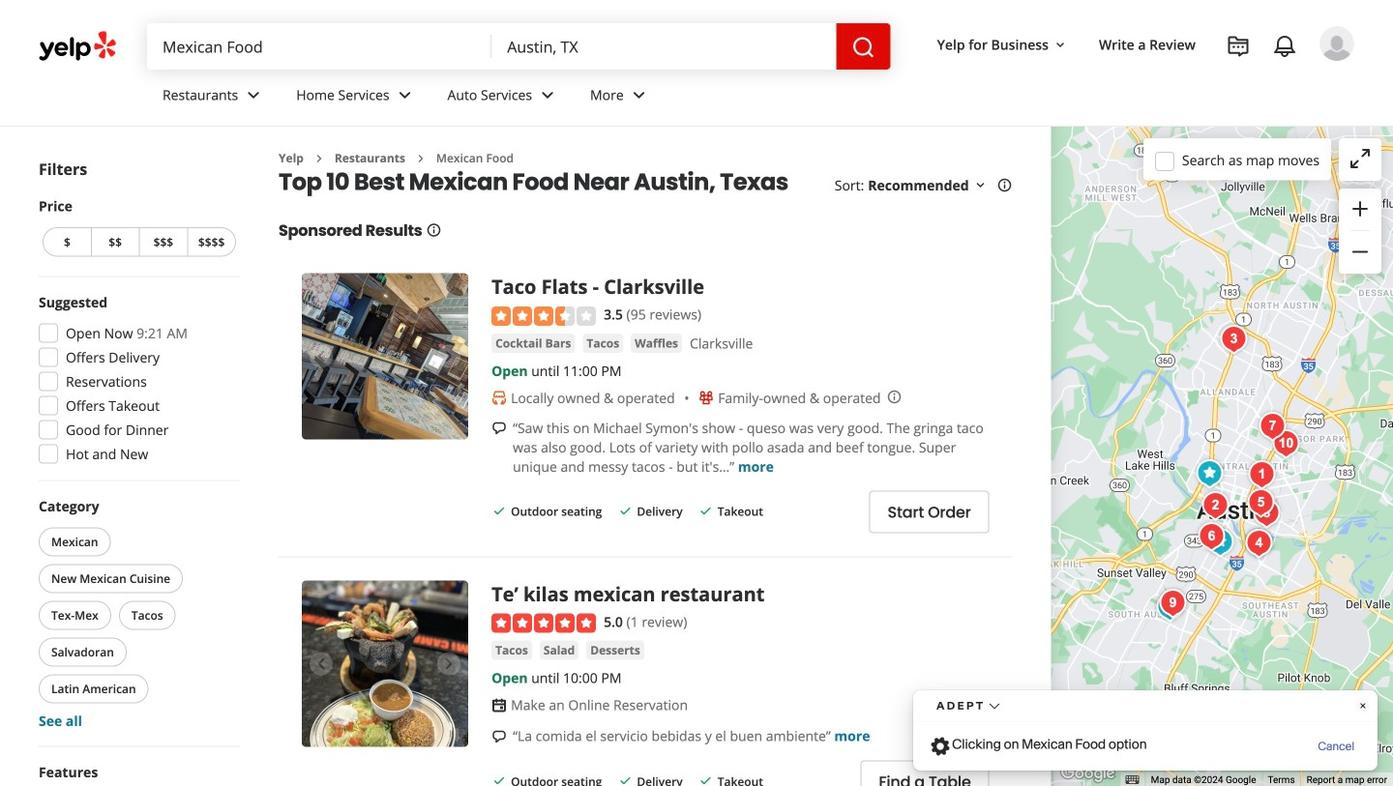 Task type: locate. For each thing, give the bounding box(es) containing it.
2 none field from the left
[[492, 23, 837, 70]]

None field
[[147, 23, 492, 70], [492, 23, 837, 70]]

16 chevron down v2 image
[[973, 178, 989, 193]]

0 horizontal spatial 24 chevron down v2 image
[[242, 84, 265, 107]]

0 horizontal spatial 16 checkmark v2 image
[[492, 504, 507, 519]]

slideshow element for 5 star rating image
[[302, 581, 468, 747]]

info icon image
[[887, 389, 902, 405], [887, 389, 902, 405]]

previous image
[[310, 653, 333, 676]]

1 vertical spatial slideshow element
[[302, 581, 468, 747]]

slideshow element for 3.5 star rating image
[[302, 273, 468, 440]]

1 slideshow element from the top
[[302, 273, 468, 440]]

0 horizontal spatial 24 chevron down v2 image
[[536, 84, 559, 107]]

0 horizontal spatial 16 chevron right v2 image
[[311, 151, 327, 166]]

2 slideshow element from the top
[[302, 581, 468, 747]]

previous image
[[310, 345, 333, 368]]

16 chevron right v2 image
[[311, 151, 327, 166], [413, 151, 429, 166]]

0 vertical spatial 16 checkmark v2 image
[[492, 504, 507, 519]]

search image
[[852, 36, 875, 59]]

expand map image
[[1349, 147, 1372, 170]]

group
[[1339, 189, 1382, 274], [39, 196, 240, 261], [33, 293, 240, 470], [35, 497, 240, 731]]

slideshow element
[[302, 273, 468, 440], [302, 581, 468, 747]]

2 next image from the top
[[437, 653, 461, 676]]

business categories element
[[147, 70, 1355, 126]]

taco flats - clarksville image
[[1191, 455, 1229, 494]]

1 vertical spatial next image
[[437, 653, 461, 676]]

taco bell image
[[1201, 524, 1240, 562]]

el alma image
[[1196, 487, 1235, 525]]

1 horizontal spatial 24 chevron down v2 image
[[628, 84, 651, 107]]

2 24 chevron down v2 image from the left
[[393, 84, 417, 107]]

None search field
[[147, 23, 891, 70]]

la plancha image
[[1243, 456, 1281, 494]]

next image
[[437, 345, 461, 368], [437, 653, 461, 676]]

16 info v2 image
[[997, 178, 1013, 193]]

0 vertical spatial slideshow element
[[302, 273, 468, 440]]

1 24 chevron down v2 image from the left
[[242, 84, 265, 107]]

3.5 star rating image
[[492, 307, 596, 326]]

0 vertical spatial next image
[[437, 345, 461, 368]]

24 chevron down v2 image
[[536, 84, 559, 107], [628, 84, 651, 107]]

none field "things to do, nail salons, plumbers"
[[147, 23, 492, 70]]

16 checkmark v2 image
[[492, 504, 507, 519], [698, 774, 714, 787]]

16 chevron down v2 image
[[1053, 37, 1068, 53]]

1 none field from the left
[[147, 23, 492, 70]]

keyboard shortcuts image
[[1126, 776, 1140, 785]]

projects image
[[1227, 35, 1250, 58]]

1 next image from the top
[[437, 345, 461, 368]]

1 horizontal spatial 16 checkmark v2 image
[[698, 774, 714, 787]]

eldorado cafe image
[[1215, 320, 1253, 359]]

1 horizontal spatial 24 chevron down v2 image
[[393, 84, 417, 107]]

1 horizontal spatial 16 chevron right v2 image
[[413, 151, 429, 166]]

suerte image
[[1242, 484, 1281, 523]]

google image
[[1056, 762, 1120, 787]]

pueblo viejo image
[[1240, 524, 1279, 563], [1240, 524, 1279, 563]]

16 checkmark v2 image
[[618, 504, 633, 519], [698, 504, 714, 519], [492, 774, 507, 787], [618, 774, 633, 787]]

24 chevron down v2 image
[[242, 84, 265, 107], [393, 84, 417, 107]]

16 reservation v2 image
[[492, 698, 507, 714]]

la playa image
[[1154, 584, 1192, 623]]



Task type: describe. For each thing, give the bounding box(es) containing it.
habanero mexican cafe image
[[1192, 518, 1231, 556]]

none field address, neighborhood, city, state or zip
[[492, 23, 837, 70]]

1 24 chevron down v2 image from the left
[[536, 84, 559, 107]]

1 vertical spatial 16 checkmark v2 image
[[698, 774, 714, 787]]

juan in a million image
[[1248, 494, 1286, 533]]

next image for 5 star rating image
[[437, 653, 461, 676]]

map region
[[998, 0, 1393, 787]]

vamonos image
[[1253, 407, 1292, 446]]

zoom out image
[[1349, 240, 1372, 264]]

address, neighborhood, city, state or zip text field
[[492, 23, 837, 70]]

ruby a. image
[[1320, 26, 1355, 61]]

2 24 chevron down v2 image from the left
[[628, 84, 651, 107]]

16 info v2 image
[[426, 222, 442, 238]]

5 star rating image
[[492, 614, 596, 634]]

2 16 chevron right v2 image from the left
[[413, 151, 429, 166]]

notifications image
[[1273, 35, 1297, 58]]

veracruz fonda & bar image
[[1267, 425, 1306, 464]]

16 speech v2 image
[[492, 421, 507, 437]]

next image for 3.5 star rating image
[[437, 345, 461, 368]]

zoom in image
[[1349, 197, 1372, 221]]

16 speech v2 image
[[492, 730, 507, 745]]

16 family owned v2 image
[[699, 391, 714, 406]]

user actions element
[[922, 24, 1382, 143]]

things to do, nail salons, plumbers text field
[[147, 23, 492, 70]]

taquerias arandinas image
[[1151, 588, 1190, 627]]

16 locally owned v2 image
[[492, 391, 507, 406]]

1 16 chevron right v2 image from the left
[[311, 151, 327, 166]]



Task type: vqa. For each thing, say whether or not it's contained in the screenshot.
"Yelp" for Yelp for Business
no



